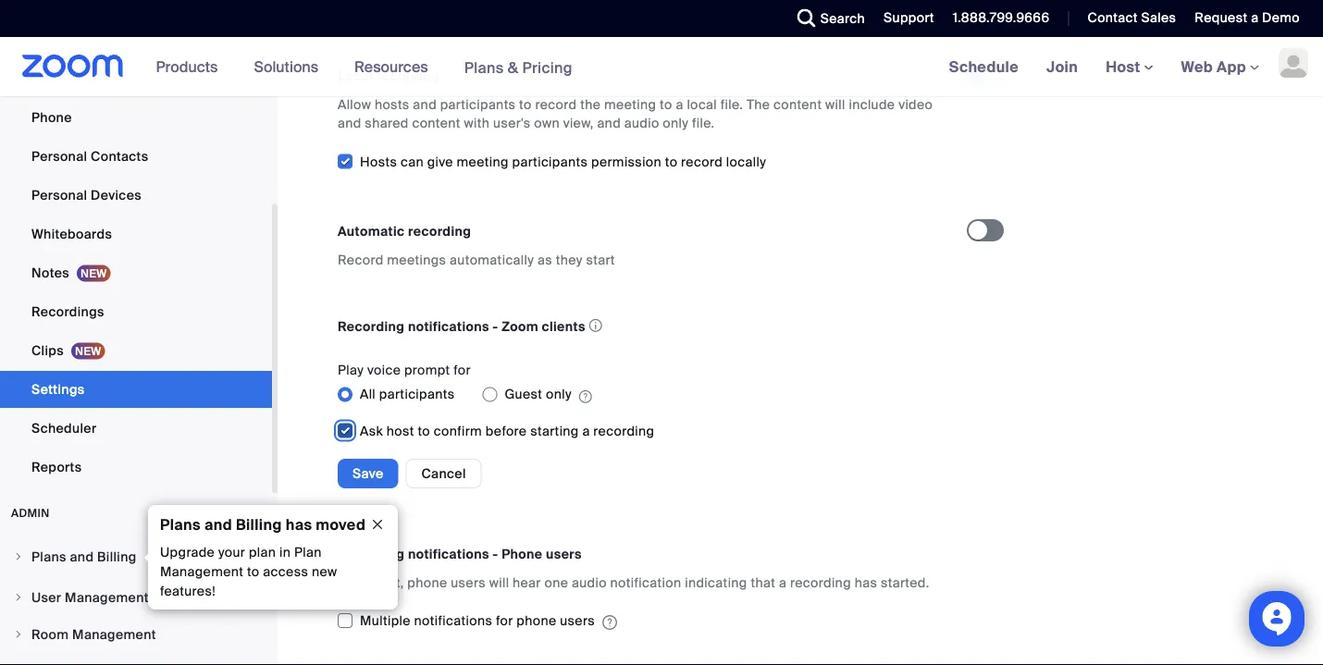 Task type: describe. For each thing, give the bounding box(es) containing it.
1 horizontal spatial phone
[[517, 613, 557, 630]]

devices
[[91, 186, 142, 204]]

user's
[[493, 115, 531, 132]]

notes
[[31, 264, 69, 281]]

plans and billing menu item
[[0, 540, 272, 578]]

plans for plans & pricing
[[464, 58, 504, 77]]

ask host to confirm before starting a recording
[[360, 422, 655, 440]]

include
[[849, 96, 895, 113]]

phone inside personal menu menu
[[31, 109, 72, 126]]

local
[[687, 96, 717, 113]]

cancel
[[422, 465, 466, 482]]

admin menu menu
[[0, 540, 272, 665]]

started.
[[881, 574, 930, 591]]

resources
[[355, 57, 428, 76]]

scheduler link
[[0, 410, 272, 447]]

1 vertical spatial audio
[[572, 574, 607, 591]]

automatic recording
[[338, 222, 471, 240]]

will inside allow hosts and participants to record the meeting to a local file. the content will include video and shared content with user's own view, and audio only file.
[[826, 96, 846, 113]]

voice
[[367, 362, 401, 379]]

with
[[464, 115, 490, 132]]

meeting inside allow hosts and participants to record the meeting to a local file. the content will include video and shared content with user's own view, and audio only file.
[[604, 96, 657, 113]]

host
[[387, 422, 414, 440]]

reports
[[31, 459, 82, 476]]

video
[[899, 96, 933, 113]]

has inside recording 'element'
[[855, 574, 878, 591]]

plans and billing has moved tooltip
[[143, 505, 398, 610]]

plans and billing
[[31, 548, 137, 565]]

learn more about guest only image
[[579, 388, 592, 405]]

recording notifications - zoom clients
[[338, 318, 586, 335]]

recording element
[[327, 6, 1274, 657]]

recording for recording notifications - zoom clients
[[338, 318, 405, 335]]

search button
[[784, 0, 870, 37]]

shared
[[365, 115, 409, 132]]

guest only
[[505, 386, 572, 403]]

and inside menu item
[[70, 548, 94, 565]]

web app button
[[1181, 57, 1260, 76]]

recording notifications - zoom clients application
[[338, 314, 951, 339]]

0 horizontal spatial content
[[412, 115, 461, 132]]

whiteboards link
[[0, 216, 272, 253]]

1 vertical spatial file.
[[692, 115, 715, 132]]

clips
[[31, 342, 64, 359]]

right image
[[13, 552, 24, 563]]

right image for user management
[[13, 592, 24, 603]]

plans for plans and billing
[[31, 548, 66, 565]]

to left local on the top right
[[660, 96, 673, 113]]

&
[[508, 58, 519, 77]]

own
[[534, 115, 560, 132]]

one
[[545, 574, 568, 591]]

participants inside play voice prompt for option group
[[379, 386, 455, 403]]

webinars link
[[0, 60, 272, 97]]

1 vertical spatial for
[[496, 613, 513, 630]]

solutions
[[254, 57, 318, 76]]

hosts
[[375, 96, 410, 113]]

and down the
[[597, 115, 621, 132]]

plans and billing has moved
[[160, 515, 366, 534]]

zoom
[[502, 318, 539, 335]]

request a demo
[[1195, 9, 1300, 26]]

support
[[884, 9, 935, 26]]

new
[[312, 564, 337, 581]]

before
[[486, 422, 527, 440]]

contact
[[1088, 9, 1138, 26]]

and down allow
[[338, 115, 362, 132]]

meetings
[[387, 251, 446, 268]]

users for phone
[[546, 546, 582, 563]]

personal contacts
[[31, 148, 148, 165]]

the
[[747, 96, 770, 113]]

personal for personal devices
[[31, 186, 87, 204]]

pricing
[[522, 58, 573, 77]]

starting
[[530, 422, 579, 440]]

1 vertical spatial users
[[451, 574, 486, 591]]

host button
[[1106, 57, 1154, 76]]

demo
[[1263, 9, 1300, 26]]

notifications for phone
[[408, 546, 489, 563]]

personal devices link
[[0, 177, 272, 214]]

notification
[[610, 574, 682, 591]]

indicating
[[685, 574, 747, 591]]

by default, phone users will hear one audio notification indicating that a recording has started.
[[338, 574, 930, 591]]

info outline image
[[589, 314, 603, 338]]

to inside upgrade your plan in plan management to access new features!
[[247, 564, 260, 581]]

multiple
[[360, 613, 411, 630]]

audio inside allow hosts and participants to record the meeting to a local file. the content will include video and shared content with user's own view, and audio only file.
[[624, 115, 660, 132]]

recording up "hosts"
[[376, 67, 440, 85]]

recording up meetings on the left
[[408, 222, 471, 240]]

search
[[821, 10, 865, 27]]

record inside allow hosts and participants to record the meeting to a local file. the content will include video and shared content with user's own view, and audio only file.
[[535, 96, 577, 113]]

join
[[1047, 57, 1078, 76]]

1 vertical spatial meeting
[[457, 153, 509, 170]]

0 horizontal spatial for
[[454, 362, 471, 379]]

hosts can give meeting participants permission to record locally
[[360, 153, 766, 170]]

resources button
[[355, 37, 437, 96]]

side navigation navigation
[[0, 0, 278, 665]]

ask
[[360, 422, 383, 440]]

notifications for phone
[[414, 613, 493, 630]]

personal devices
[[31, 186, 142, 204]]

admin
[[11, 506, 50, 521]]

products button
[[156, 37, 226, 96]]

only inside allow hosts and participants to record the meeting to a local file. the content will include video and shared content with user's own view, and audio only file.
[[663, 115, 689, 132]]

app
[[1217, 57, 1247, 76]]

room
[[31, 626, 69, 643]]

1 horizontal spatial file.
[[721, 96, 743, 113]]

has inside plans and billing has moved tooltip
[[286, 515, 312, 534]]

plan
[[294, 544, 322, 561]]

scheduler
[[31, 420, 97, 437]]

plan
[[249, 544, 276, 561]]

to right host
[[418, 422, 430, 440]]

1 vertical spatial participants
[[512, 153, 588, 170]]

settings link
[[0, 371, 272, 408]]

can
[[401, 153, 424, 170]]

automatic
[[338, 222, 405, 240]]

permission
[[591, 153, 662, 170]]

save button
[[338, 459, 398, 489]]



Task type: locate. For each thing, give the bounding box(es) containing it.
management inside menu item
[[65, 589, 149, 606]]

default,
[[357, 574, 404, 591]]

participants down prompt
[[379, 386, 455, 403]]

right image for room management
[[13, 629, 24, 640]]

plans right right icon
[[31, 548, 66, 565]]

users for phone
[[560, 613, 595, 630]]

0 horizontal spatial has
[[286, 515, 312, 534]]

right image left room
[[13, 629, 24, 640]]

notifications inside 'application'
[[408, 318, 489, 335]]

0 horizontal spatial audio
[[572, 574, 607, 591]]

billing for plans and billing
[[97, 548, 137, 565]]

to up user's
[[519, 96, 532, 113]]

recording down close icon
[[338, 546, 405, 563]]

hosts
[[360, 153, 397, 170]]

notifications up multiple notifications for phone users
[[408, 546, 489, 563]]

0 vertical spatial management
[[160, 564, 244, 581]]

1 vertical spatial phone
[[502, 546, 543, 563]]

right image
[[13, 592, 24, 603], [13, 629, 24, 640]]

1 horizontal spatial billing
[[236, 515, 282, 534]]

menu item
[[0, 654, 272, 665]]

management up 'features!'
[[160, 564, 244, 581]]

1 horizontal spatial audio
[[624, 115, 660, 132]]

room management menu item
[[0, 617, 272, 652]]

content up give
[[412, 115, 461, 132]]

plans inside tooltip
[[160, 515, 201, 534]]

1 - from the top
[[493, 318, 499, 335]]

plans for plans and billing has moved
[[160, 515, 201, 534]]

has left started.
[[855, 574, 878, 591]]

recording for recording notifications - phone users
[[338, 546, 405, 563]]

0 vertical spatial phone
[[408, 574, 447, 591]]

0 horizontal spatial record
[[535, 96, 577, 113]]

users left 'learn more about multiple notifications for phone users' icon
[[560, 613, 595, 630]]

0 vertical spatial right image
[[13, 592, 24, 603]]

2 horizontal spatial plans
[[464, 58, 504, 77]]

recording
[[376, 67, 440, 85], [408, 222, 471, 240], [594, 422, 655, 440], [790, 574, 851, 591]]

and up your
[[204, 515, 232, 534]]

billing up user management menu item
[[97, 548, 137, 565]]

banner containing products
[[0, 37, 1324, 98]]

management down user management menu item
[[72, 626, 156, 643]]

2 - from the top
[[493, 546, 499, 563]]

multiple notifications for phone users
[[360, 613, 595, 630]]

0 vertical spatial billing
[[236, 515, 282, 534]]

record
[[535, 96, 577, 113], [681, 153, 723, 170]]

2 right image from the top
[[13, 629, 24, 640]]

contact sales
[[1088, 9, 1177, 26]]

audio right one
[[572, 574, 607, 591]]

to
[[519, 96, 532, 113], [660, 96, 673, 113], [665, 153, 678, 170], [418, 422, 430, 440], [247, 564, 260, 581]]

user
[[31, 589, 61, 606]]

a
[[1251, 9, 1259, 26], [676, 96, 684, 113], [583, 422, 590, 440], [779, 574, 787, 591]]

file. left the
[[721, 96, 743, 113]]

0 vertical spatial notifications
[[408, 318, 489, 335]]

0 horizontal spatial file.
[[692, 115, 715, 132]]

1 horizontal spatial will
[[826, 96, 846, 113]]

management for user management
[[65, 589, 149, 606]]

banner
[[0, 37, 1324, 98]]

to down plan
[[247, 564, 260, 581]]

0 horizontal spatial meeting
[[457, 153, 509, 170]]

only left learn more about guest only icon
[[546, 386, 572, 403]]

1 vertical spatial management
[[65, 589, 149, 606]]

billing inside menu item
[[97, 548, 137, 565]]

0 vertical spatial plans
[[464, 58, 504, 77]]

audio up permission on the top of page
[[624, 115, 660, 132]]

for right prompt
[[454, 362, 471, 379]]

guest
[[505, 386, 543, 403]]

1 horizontal spatial content
[[774, 96, 822, 113]]

a right starting
[[583, 422, 590, 440]]

management inside 'menu item'
[[72, 626, 156, 643]]

personal up personal devices
[[31, 148, 87, 165]]

notifications for zoom
[[408, 318, 489, 335]]

0 vertical spatial file.
[[721, 96, 743, 113]]

- for phone
[[493, 546, 499, 563]]

a left local on the top right
[[676, 96, 684, 113]]

personal
[[31, 148, 87, 165], [31, 186, 87, 204]]

1 horizontal spatial meeting
[[604, 96, 657, 113]]

plans left & on the left
[[464, 58, 504, 77]]

record
[[338, 251, 384, 268]]

notifications up prompt
[[408, 318, 489, 335]]

file. down local on the top right
[[692, 115, 715, 132]]

a inside allow hosts and participants to record the meeting to a local file. the content will include video and shared content with user's own view, and audio only file.
[[676, 96, 684, 113]]

phone down recording notifications - phone users
[[408, 574, 447, 591]]

0 vertical spatial will
[[826, 96, 846, 113]]

right image inside user management menu item
[[13, 592, 24, 603]]

profile picture image
[[1279, 48, 1309, 78]]

1.888.799.9666
[[953, 9, 1050, 26]]

view,
[[563, 115, 594, 132]]

1 vertical spatial billing
[[97, 548, 137, 565]]

billing up plan
[[236, 515, 282, 534]]

1 horizontal spatial only
[[663, 115, 689, 132]]

for down hear
[[496, 613, 513, 630]]

1 right image from the top
[[13, 592, 24, 603]]

notifications down recording notifications - phone users
[[414, 613, 493, 630]]

notes link
[[0, 255, 272, 292]]

cancel button
[[406, 459, 482, 489]]

record up own
[[535, 96, 577, 113]]

1 personal from the top
[[31, 148, 87, 165]]

as
[[538, 251, 553, 268]]

web
[[1181, 57, 1213, 76]]

whiteboards
[[31, 225, 112, 242]]

to right permission on the top of page
[[665, 153, 678, 170]]

- for zoom
[[493, 318, 499, 335]]

1 vertical spatial only
[[546, 386, 572, 403]]

2 vertical spatial participants
[[379, 386, 455, 403]]

1 horizontal spatial has
[[855, 574, 878, 591]]

a right that
[[779, 574, 787, 591]]

0 vertical spatial personal
[[31, 148, 87, 165]]

has up plan
[[286, 515, 312, 534]]

locally
[[726, 153, 766, 170]]

by
[[338, 574, 353, 591]]

0 vertical spatial recording
[[338, 318, 405, 335]]

settings
[[31, 381, 85, 398]]

recording inside 'application'
[[338, 318, 405, 335]]

phone down hear
[[517, 613, 557, 630]]

1 vertical spatial record
[[681, 153, 723, 170]]

0 vertical spatial -
[[493, 318, 499, 335]]

1 vertical spatial plans
[[160, 515, 201, 534]]

-
[[493, 318, 499, 335], [493, 546, 499, 563]]

0 vertical spatial audio
[[624, 115, 660, 132]]

recording notifications - phone users
[[338, 546, 582, 563]]

2 vertical spatial plans
[[31, 548, 66, 565]]

personal up whiteboards
[[31, 186, 87, 204]]

1 horizontal spatial plans
[[160, 515, 201, 534]]

right image left user
[[13, 592, 24, 603]]

play voice prompt for
[[338, 362, 471, 379]]

confirm
[[434, 422, 482, 440]]

personal contacts link
[[0, 138, 272, 175]]

management for room management
[[72, 626, 156, 643]]

0 vertical spatial content
[[774, 96, 822, 113]]

personal for personal contacts
[[31, 148, 87, 165]]

save
[[353, 465, 384, 482]]

will left hear
[[489, 574, 509, 591]]

right image inside room management 'menu item'
[[13, 629, 24, 640]]

meeting right the
[[604, 96, 657, 113]]

0 vertical spatial users
[[546, 546, 582, 563]]

1 vertical spatial will
[[489, 574, 509, 591]]

plans inside menu item
[[31, 548, 66, 565]]

participants
[[440, 96, 516, 113], [512, 153, 588, 170], [379, 386, 455, 403]]

all
[[360, 386, 376, 403]]

0 vertical spatial for
[[454, 362, 471, 379]]

management
[[160, 564, 244, 581], [65, 589, 149, 606], [72, 626, 156, 643]]

2 vertical spatial notifications
[[414, 613, 493, 630]]

has
[[286, 515, 312, 534], [855, 574, 878, 591]]

in
[[279, 544, 291, 561]]

and up the user management
[[70, 548, 94, 565]]

products
[[156, 57, 218, 76]]

1 vertical spatial phone
[[517, 613, 557, 630]]

0 vertical spatial only
[[663, 115, 689, 132]]

all participants
[[360, 386, 455, 403]]

phone
[[31, 109, 72, 126], [502, 546, 543, 563]]

0 vertical spatial record
[[535, 96, 577, 113]]

play voice prompt for option group
[[338, 380, 967, 409]]

recording up voice
[[338, 318, 405, 335]]

1 horizontal spatial for
[[496, 613, 513, 630]]

solutions button
[[254, 37, 327, 96]]

content
[[774, 96, 822, 113], [412, 115, 461, 132]]

contact sales link
[[1074, 0, 1181, 37], [1088, 9, 1177, 26]]

1 vertical spatial notifications
[[408, 546, 489, 563]]

billing
[[236, 515, 282, 534], [97, 548, 137, 565]]

2 personal from the top
[[31, 186, 87, 204]]

upgrade
[[160, 544, 215, 561]]

1 recording from the top
[[338, 318, 405, 335]]

- left zoom
[[493, 318, 499, 335]]

the
[[580, 96, 601, 113]]

play
[[338, 362, 364, 379]]

will left include
[[826, 96, 846, 113]]

recording right that
[[790, 574, 851, 591]]

1 horizontal spatial record
[[681, 153, 723, 170]]

1 horizontal spatial phone
[[502, 546, 543, 563]]

record left locally
[[681, 153, 723, 170]]

a left demo
[[1251, 9, 1259, 26]]

room management
[[31, 626, 156, 643]]

meetings navigation
[[935, 37, 1324, 98]]

reports link
[[0, 449, 272, 486]]

0 horizontal spatial will
[[489, 574, 509, 591]]

plans inside the product information navigation
[[464, 58, 504, 77]]

users down recording notifications - phone users
[[451, 574, 486, 591]]

0 horizontal spatial only
[[546, 386, 572, 403]]

automatically
[[450, 251, 534, 268]]

participants up with
[[440, 96, 516, 113]]

phone up hear
[[502, 546, 543, 563]]

1 vertical spatial content
[[412, 115, 461, 132]]

billing inside tooltip
[[236, 515, 282, 534]]

0 vertical spatial participants
[[440, 96, 516, 113]]

for
[[454, 362, 471, 379], [496, 613, 513, 630]]

participants inside allow hosts and participants to record the meeting to a local file. the content will include video and shared content with user's own view, and audio only file.
[[440, 96, 516, 113]]

2 vertical spatial management
[[72, 626, 156, 643]]

management up the room management
[[65, 589, 149, 606]]

content right the
[[774, 96, 822, 113]]

and right "hosts"
[[413, 96, 437, 113]]

access
[[263, 564, 308, 581]]

only down local on the top right
[[663, 115, 689, 132]]

0 horizontal spatial phone
[[408, 574, 447, 591]]

0 horizontal spatial billing
[[97, 548, 137, 565]]

features!
[[160, 583, 216, 600]]

2 vertical spatial users
[[560, 613, 595, 630]]

allow
[[338, 96, 371, 113]]

only inside play voice prompt for option group
[[546, 386, 572, 403]]

clips link
[[0, 332, 272, 369]]

phone down webinars
[[31, 109, 72, 126]]

give
[[427, 153, 453, 170]]

1 vertical spatial -
[[493, 546, 499, 563]]

management inside upgrade your plan in plan management to access new features!
[[160, 564, 244, 581]]

1 vertical spatial recording
[[338, 546, 405, 563]]

that
[[751, 574, 776, 591]]

plans up upgrade
[[160, 515, 201, 534]]

phone link
[[0, 99, 272, 136]]

phone inside recording 'element'
[[502, 546, 543, 563]]

request
[[1195, 9, 1248, 26]]

1 vertical spatial right image
[[13, 629, 24, 640]]

2 recording from the top
[[338, 546, 405, 563]]

host
[[1106, 57, 1144, 76]]

plans & pricing
[[464, 58, 573, 77]]

1 vertical spatial personal
[[31, 186, 87, 204]]

local
[[338, 67, 373, 85]]

close image
[[363, 516, 392, 533]]

recording down play voice prompt for option group
[[594, 422, 655, 440]]

local recording
[[338, 67, 440, 85]]

meeting down with
[[457, 153, 509, 170]]

clients
[[542, 318, 586, 335]]

notifications
[[408, 318, 489, 335], [408, 546, 489, 563], [414, 613, 493, 630]]

will
[[826, 96, 846, 113], [489, 574, 509, 591]]

user management menu item
[[0, 580, 272, 615]]

meeting
[[604, 96, 657, 113], [457, 153, 509, 170]]

0 horizontal spatial plans
[[31, 548, 66, 565]]

your
[[218, 544, 245, 561]]

personal menu menu
[[0, 0, 272, 488]]

- inside 'application'
[[493, 318, 499, 335]]

0 horizontal spatial phone
[[31, 109, 72, 126]]

moved
[[316, 515, 366, 534]]

0 vertical spatial meeting
[[604, 96, 657, 113]]

schedule
[[949, 57, 1019, 76]]

participants down own
[[512, 153, 588, 170]]

user management
[[31, 589, 149, 606]]

billing for plans and billing has moved
[[236, 515, 282, 534]]

users up one
[[546, 546, 582, 563]]

and inside tooltip
[[204, 515, 232, 534]]

zoom logo image
[[22, 55, 124, 78]]

learn more about multiple notifications for phone users image
[[603, 614, 617, 631]]

1 vertical spatial has
[[855, 574, 878, 591]]

schedule link
[[935, 37, 1033, 96]]

0 vertical spatial phone
[[31, 109, 72, 126]]

record meetings automatically as they start
[[338, 251, 615, 268]]

0 vertical spatial has
[[286, 515, 312, 534]]

product information navigation
[[142, 37, 587, 98]]

- up multiple notifications for phone users
[[493, 546, 499, 563]]



Task type: vqa. For each thing, say whether or not it's contained in the screenshot.
the Ask host to confirm before starting a recording
yes



